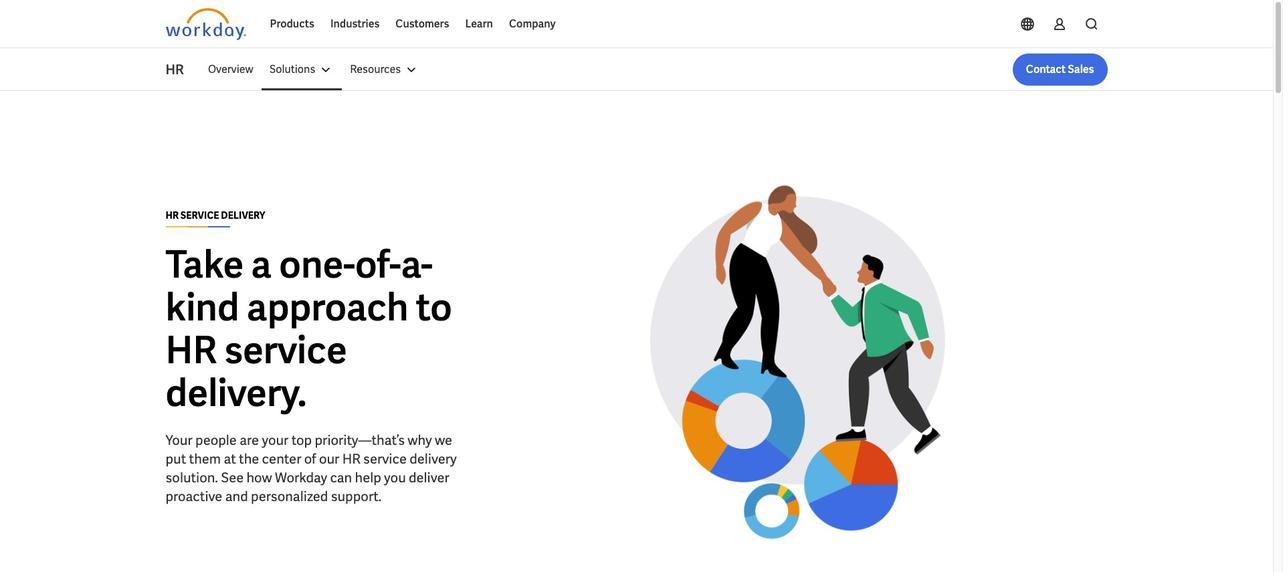 Task type: locate. For each thing, give the bounding box(es) containing it.
list
[[200, 54, 1108, 86]]

service inside the take a one-of-a- kind approach to hr service delivery.
[[224, 326, 347, 374]]

products button
[[262, 8, 322, 40]]

help
[[355, 469, 381, 486]]

1 vertical spatial service
[[363, 450, 407, 467]]

go to the homepage image
[[166, 8, 246, 40]]

delivery
[[410, 450, 457, 467]]

take a one-of-a- kind approach to hr service delivery.
[[166, 240, 452, 417]]

center
[[262, 450, 301, 467]]

customers
[[396, 17, 449, 31]]

workday
[[275, 469, 327, 486]]

learn button
[[457, 8, 501, 40]]

why
[[408, 431, 432, 449]]

your
[[166, 431, 193, 449]]

sales
[[1068, 62, 1094, 76]]

are
[[240, 431, 259, 449]]

menu
[[200, 54, 428, 86]]

industries button
[[322, 8, 388, 40]]

company
[[509, 17, 556, 31]]

company button
[[501, 8, 564, 40]]

hr inside the take a one-of-a- kind approach to hr service delivery.
[[166, 326, 217, 374]]

a-
[[401, 240, 433, 289]]

resources
[[350, 62, 401, 76]]

service
[[181, 209, 219, 221]]

overview
[[208, 62, 253, 76]]

delivery.
[[166, 368, 307, 417]]

hr
[[166, 61, 184, 78], [166, 209, 179, 221], [166, 326, 217, 374], [342, 450, 361, 467]]

0 vertical spatial service
[[224, 326, 347, 374]]

personalized
[[251, 488, 328, 505]]

1 horizontal spatial service
[[363, 450, 407, 467]]

your people are your top priority—that's why we put them at the center of our hr service delivery solution. see how workday can help you deliver proactive and personalized support.
[[166, 431, 457, 505]]

put
[[166, 450, 186, 467]]

and
[[225, 488, 248, 505]]

your
[[262, 431, 289, 449]]

contact sales
[[1026, 62, 1094, 76]]

hr link
[[166, 60, 200, 79]]

contact sales link
[[1013, 54, 1108, 86]]

service
[[224, 326, 347, 374], [363, 450, 407, 467]]

to
[[416, 283, 452, 332]]

products
[[270, 17, 314, 31]]

0 horizontal spatial service
[[224, 326, 347, 374]]

kind
[[166, 283, 239, 332]]

one-
[[279, 240, 355, 289]]

take
[[166, 240, 244, 289]]

people
[[195, 431, 237, 449]]

service inside your people are your top priority—that's why we put them at the center of our hr service delivery solution. see how workday can help you deliver proactive and personalized support.
[[363, 450, 407, 467]]



Task type: vqa. For each thing, say whether or not it's contained in the screenshot.
About Workday link
no



Task type: describe. For each thing, give the bounding box(es) containing it.
top
[[292, 431, 312, 449]]

a
[[251, 240, 272, 289]]

industries
[[330, 17, 380, 31]]

solutions
[[269, 62, 315, 76]]

can
[[330, 469, 352, 486]]

support.
[[331, 488, 382, 505]]

priority—that's
[[315, 431, 405, 449]]

proactive
[[166, 488, 222, 505]]

resources button
[[342, 54, 428, 86]]

hr service delivery
[[166, 209, 265, 221]]

of
[[304, 450, 316, 467]]

solution.
[[166, 469, 218, 486]]

you
[[384, 469, 406, 486]]

customers button
[[388, 8, 457, 40]]

menu containing overview
[[200, 54, 428, 86]]

delivery
[[221, 209, 265, 221]]

overview link
[[200, 54, 261, 86]]

our
[[319, 450, 340, 467]]

see
[[221, 469, 244, 486]]

approach
[[247, 283, 409, 332]]

we
[[435, 431, 452, 449]]

two people climbing pie charts. image
[[487, 155, 1108, 569]]

contact
[[1026, 62, 1066, 76]]

of-
[[355, 240, 401, 289]]

the
[[239, 450, 259, 467]]

them
[[189, 450, 221, 467]]

hr inside your people are your top priority—that's why we put them at the center of our hr service delivery solution. see how workday can help you deliver proactive and personalized support.
[[342, 450, 361, 467]]

solutions button
[[261, 54, 342, 86]]

at
[[224, 450, 236, 467]]

list containing overview
[[200, 54, 1108, 86]]

deliver
[[409, 469, 450, 486]]

learn
[[465, 17, 493, 31]]

how
[[247, 469, 272, 486]]



